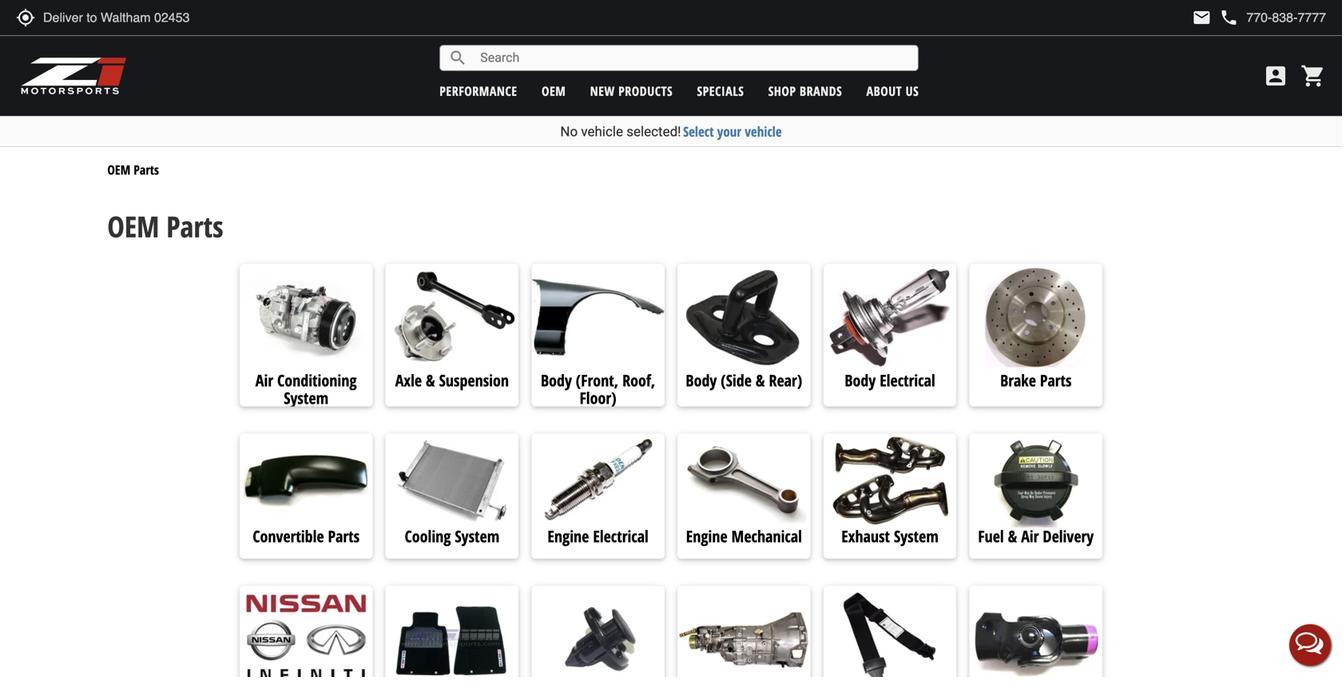 Task type: vqa. For each thing, say whether or not it's contained in the screenshot.
changing
no



Task type: locate. For each thing, give the bounding box(es) containing it.
1 horizontal spatial electrical
[[880, 369, 936, 391]]

0 vertical spatial air
[[256, 369, 273, 391]]

no
[[561, 124, 578, 139]]

1 vertical spatial oem
[[107, 161, 131, 178]]

2 vertical spatial oem
[[107, 206, 159, 246]]

about us link
[[867, 82, 919, 100]]

0 horizontal spatial body
[[541, 369, 572, 391]]

(front,
[[576, 369, 619, 391]]

brake parts link
[[970, 369, 1103, 392]]

your
[[718, 122, 742, 141]]

specials
[[697, 82, 745, 100]]

mechanical
[[732, 525, 803, 547]]

vehicle right no
[[581, 124, 624, 139]]

fuel & air delivery link
[[970, 525, 1103, 547]]

2 horizontal spatial &
[[1009, 525, 1018, 547]]

2 engine from the left
[[686, 525, 728, 547]]

0 vertical spatial oem parts
[[107, 161, 159, 178]]

performance link
[[440, 82, 518, 100]]

1 horizontal spatial vehicle
[[745, 122, 782, 141]]

oem
[[542, 82, 566, 100], [107, 161, 131, 178], [107, 206, 159, 246]]

1 horizontal spatial system
[[455, 525, 500, 547]]

& for axle
[[426, 369, 435, 391]]

air
[[256, 369, 273, 391], [1022, 525, 1040, 547]]

mail phone
[[1193, 8, 1239, 27]]

0 vertical spatial electrical
[[880, 369, 936, 391]]

shop brands
[[769, 82, 843, 100]]

about us
[[867, 82, 919, 100]]

air left delivery
[[1022, 525, 1040, 547]]

engine electrical link
[[532, 525, 665, 547]]

oem parts
[[107, 161, 159, 178], [107, 206, 224, 246]]

1 vertical spatial electrical
[[593, 525, 649, 547]]

1 oem parts from the top
[[107, 161, 159, 178]]

engine
[[548, 525, 589, 547], [686, 525, 728, 547]]

1 engine from the left
[[548, 525, 589, 547]]

0 horizontal spatial air
[[256, 369, 273, 391]]

account_box
[[1264, 63, 1289, 89]]

system
[[284, 387, 329, 409], [455, 525, 500, 547], [895, 525, 939, 547]]

& right fuel
[[1009, 525, 1018, 547]]

2 body from the left
[[686, 369, 717, 391]]

3 body from the left
[[845, 369, 876, 391]]

body
[[541, 369, 572, 391], [686, 369, 717, 391], [845, 369, 876, 391]]

body left (side
[[686, 369, 717, 391]]

0 horizontal spatial vehicle
[[581, 124, 624, 139]]

parts for brake parts link
[[1041, 369, 1072, 391]]

no vehicle selected! select your vehicle
[[561, 122, 782, 141]]

body for body (side & rear)
[[686, 369, 717, 391]]

2 horizontal spatial system
[[895, 525, 939, 547]]

1 body from the left
[[541, 369, 572, 391]]

selected!
[[627, 124, 682, 139]]

axle & suspension link
[[386, 369, 519, 392]]

0 vertical spatial oem
[[542, 82, 566, 100]]

0 horizontal spatial electrical
[[593, 525, 649, 547]]

about
[[867, 82, 903, 100]]

specials link
[[697, 82, 745, 100]]

phone
[[1220, 8, 1239, 27]]

new products
[[590, 82, 673, 100]]

& right axle
[[426, 369, 435, 391]]

1 vertical spatial air
[[1022, 525, 1040, 547]]

select
[[684, 122, 714, 141]]

body (front, roof, floor) link
[[532, 369, 665, 409]]

Search search field
[[468, 46, 919, 70]]

new
[[590, 82, 615, 100]]

phone link
[[1220, 8, 1327, 27]]

0 horizontal spatial engine
[[548, 525, 589, 547]]

oem parts link
[[107, 161, 159, 178]]

floor)
[[580, 387, 617, 409]]

suspension
[[439, 369, 509, 391]]

air left conditioning
[[256, 369, 273, 391]]

& for fuel
[[1009, 525, 1018, 547]]

roof,
[[623, 369, 656, 391]]

1 horizontal spatial air
[[1022, 525, 1040, 547]]

body inside body (front, roof, floor)
[[541, 369, 572, 391]]

2 horizontal spatial body
[[845, 369, 876, 391]]

parts for oem parts link
[[134, 161, 159, 178]]

body left (front,
[[541, 369, 572, 391]]

shop brands link
[[769, 82, 843, 100]]

&
[[426, 369, 435, 391], [756, 369, 765, 391], [1009, 525, 1018, 547]]

new products link
[[590, 82, 673, 100]]

1 vertical spatial oem parts
[[107, 206, 224, 246]]

oem link
[[542, 82, 566, 100]]

body for body (front, roof, floor)
[[541, 369, 572, 391]]

1 horizontal spatial engine
[[686, 525, 728, 547]]

vehicle
[[745, 122, 782, 141], [581, 124, 624, 139]]

products
[[619, 82, 673, 100]]

0 horizontal spatial &
[[426, 369, 435, 391]]

exhaust
[[842, 525, 891, 547]]

1 horizontal spatial body
[[686, 369, 717, 391]]

electrical
[[880, 369, 936, 391], [593, 525, 649, 547]]

shopping_cart link
[[1297, 63, 1327, 89]]

& right (side
[[756, 369, 765, 391]]

0 horizontal spatial system
[[284, 387, 329, 409]]

parts for convertible parts link at the left bottom of the page
[[328, 525, 360, 547]]

convertible parts
[[253, 525, 360, 547]]

brands
[[800, 82, 843, 100]]

body right rear)
[[845, 369, 876, 391]]

rear)
[[769, 369, 803, 391]]

vehicle right the your
[[745, 122, 782, 141]]

parts
[[134, 161, 159, 178], [166, 206, 224, 246], [1041, 369, 1072, 391], [328, 525, 360, 547]]

fuel
[[979, 525, 1005, 547]]

axle & suspension
[[395, 369, 509, 391]]



Task type: describe. For each thing, give the bounding box(es) containing it.
body electrical
[[845, 369, 936, 391]]

cooling system
[[405, 525, 500, 547]]

exhaust system link
[[824, 525, 957, 547]]

convertible parts link
[[240, 525, 373, 547]]

engine mechanical
[[686, 525, 803, 547]]

brake
[[1001, 369, 1037, 391]]

1 horizontal spatial &
[[756, 369, 765, 391]]

us
[[906, 82, 919, 100]]

air conditioning system link
[[240, 369, 373, 409]]

delivery
[[1044, 525, 1095, 547]]

convertible
[[253, 525, 324, 547]]

axle
[[395, 369, 422, 391]]

air inside "air conditioning system"
[[256, 369, 273, 391]]

system for cooling system
[[455, 525, 500, 547]]

mail link
[[1193, 8, 1212, 27]]

body (side & rear)
[[686, 369, 803, 391]]

shopping_cart
[[1301, 63, 1327, 89]]

body for body electrical
[[845, 369, 876, 391]]

engine electrical
[[548, 525, 649, 547]]

search
[[449, 48, 468, 68]]

system for exhaust system
[[895, 525, 939, 547]]

cooling system link
[[386, 525, 519, 547]]

(side
[[721, 369, 752, 391]]

performance
[[440, 82, 518, 100]]

vehicle inside no vehicle selected! select your vehicle
[[581, 124, 624, 139]]

electrical for body electrical
[[880, 369, 936, 391]]

body (front, roof, floor)
[[541, 369, 656, 409]]

body (side & rear) link
[[678, 369, 811, 392]]

shop
[[769, 82, 797, 100]]

system inside "air conditioning system"
[[284, 387, 329, 409]]

fuel & air delivery
[[979, 525, 1095, 547]]

electrical for engine electrical
[[593, 525, 649, 547]]

2 oem parts from the top
[[107, 206, 224, 246]]

z1 motorsports logo image
[[20, 56, 127, 96]]

my_location
[[16, 8, 35, 27]]

exhaust system
[[842, 525, 939, 547]]

engine mechanical link
[[678, 525, 811, 547]]

brake parts
[[1001, 369, 1072, 391]]

body electrical link
[[824, 369, 957, 392]]

select your vehicle link
[[684, 122, 782, 141]]

account_box link
[[1260, 63, 1293, 89]]

conditioning
[[277, 369, 357, 391]]

air conditioning system
[[256, 369, 357, 409]]

engine for engine mechanical
[[686, 525, 728, 547]]

engine for engine electrical
[[548, 525, 589, 547]]

mail
[[1193, 8, 1212, 27]]

cooling
[[405, 525, 451, 547]]



